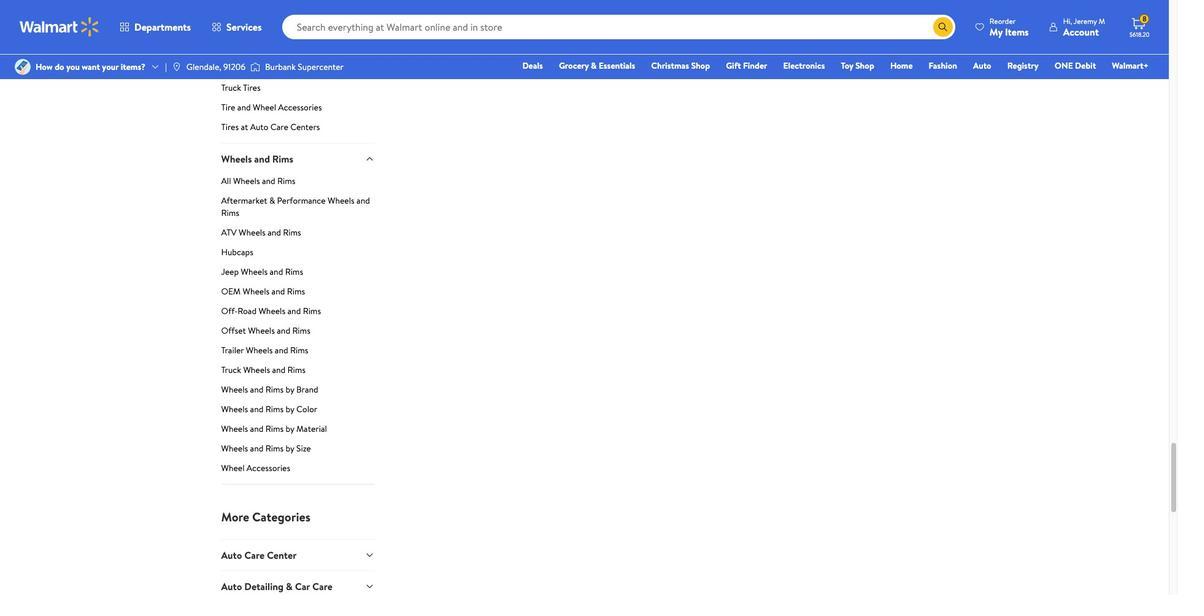 Task type: describe. For each thing, give the bounding box(es) containing it.
detailing
[[244, 580, 284, 593]]

and inside dropdown button
[[254, 152, 270, 166]]

deals link
[[517, 59, 548, 72]]

wheels inside aftermarket & performance wheels and rims
[[328, 194, 354, 207]]

& for grocery
[[591, 60, 597, 72]]

finder
[[743, 60, 767, 72]]

tire
[[221, 101, 235, 114]]

centers
[[290, 121, 320, 133]]

jeep wheels and rims
[[221, 265, 303, 278]]

rims inside aftermarket & performance wheels and rims
[[221, 207, 239, 219]]

8
[[1142, 14, 1147, 24]]

 image for how do you want your items?
[[15, 59, 31, 75]]

registry
[[1007, 60, 1039, 72]]

tires for trailer tires
[[246, 62, 263, 74]]

wheels and rims by brand link
[[221, 383, 375, 400]]

car
[[295, 580, 310, 593]]

all
[[221, 175, 231, 187]]

by for color
[[286, 403, 294, 415]]

wheels up wheels and rims by size
[[221, 423, 248, 435]]

specialty tires
[[221, 23, 274, 35]]

gift finder link
[[720, 59, 773, 72]]

electronics link
[[778, 59, 830, 72]]

home link
[[885, 59, 918, 72]]

aftermarket
[[221, 194, 267, 207]]

tires at auto care centers link
[[221, 121, 375, 143]]

departments button
[[109, 12, 201, 42]]

how do you want your items?
[[36, 61, 145, 73]]

want
[[82, 61, 100, 73]]

fashion
[[929, 60, 957, 72]]

how
[[36, 61, 53, 73]]

services
[[226, 20, 262, 34]]

auto for auto
[[973, 60, 991, 72]]

tires left the at
[[221, 121, 239, 133]]

walmart+
[[1112, 60, 1149, 72]]

2 vertical spatial care
[[312, 580, 333, 593]]

Walmart Site-Wide search field
[[282, 15, 955, 39]]

wheels down the wheels and rims by brand
[[221, 403, 248, 415]]

wheels down truck wheels and rims
[[221, 383, 248, 396]]

christmas shop
[[651, 60, 710, 72]]

trailer for trailer wheels and rims
[[221, 344, 244, 356]]

atv
[[221, 226, 237, 238]]

jeep wheels and rims link
[[221, 265, 375, 283]]

wheels right atv
[[239, 226, 266, 238]]

|
[[165, 61, 167, 73]]

grocery & essentials link
[[553, 59, 641, 72]]

gift
[[726, 60, 741, 72]]

do
[[55, 61, 64, 73]]

offset wheels and rims link
[[221, 324, 375, 342]]

auto for auto detailing & car care
[[221, 580, 242, 593]]

home
[[890, 60, 913, 72]]

color
[[296, 403, 317, 415]]

truck tires link
[[221, 82, 375, 99]]

$618.20
[[1130, 30, 1150, 39]]

rims up performance
[[277, 175, 295, 187]]

brand
[[296, 383, 318, 396]]

rims down oem wheels and rims link
[[303, 305, 321, 317]]

rims inside dropdown button
[[272, 152, 293, 166]]

road
[[238, 305, 257, 317]]

services button
[[201, 12, 272, 42]]

gift finder
[[726, 60, 767, 72]]

account
[[1063, 25, 1099, 38]]

one
[[1055, 60, 1073, 72]]

jeremy
[[1074, 16, 1097, 26]]

by for brand
[[286, 383, 294, 396]]

and inside aftermarket & performance wheels and rims
[[357, 194, 370, 207]]

trailer tires
[[221, 62, 263, 74]]

shop for toy shop
[[855, 60, 874, 72]]

atv wheels and rims
[[221, 226, 301, 238]]

1 vertical spatial care
[[244, 548, 265, 562]]

truck for truck wheels and rims
[[221, 364, 241, 376]]

wheels and rims
[[221, 152, 293, 166]]

at
[[241, 121, 248, 133]]

items?
[[121, 61, 145, 73]]

by for material
[[286, 423, 294, 435]]

all wheels and rims link
[[221, 175, 375, 192]]

jeep
[[221, 265, 239, 278]]

wheel accessories
[[221, 462, 290, 474]]

my
[[990, 25, 1003, 38]]

categories
[[252, 508, 310, 525]]

performance
[[277, 194, 326, 207]]

wheels up oem wheels and rims
[[241, 265, 268, 278]]

trailer for trailer tires
[[221, 62, 244, 74]]

all wheels and rims
[[221, 175, 295, 187]]

one debit
[[1055, 60, 1096, 72]]

aftermarket & performance wheels and rims link
[[221, 194, 375, 224]]

by for size
[[286, 442, 294, 454]]

christmas
[[651, 60, 689, 72]]

oem
[[221, 285, 241, 297]]

burbank
[[265, 61, 296, 73]]

tires for suv tires
[[239, 42, 257, 55]]

hubcaps link
[[221, 246, 375, 263]]

m
[[1099, 16, 1105, 26]]

deals
[[522, 60, 543, 72]]

christmas shop link
[[646, 59, 716, 72]]

rims down offset wheels and rims link
[[290, 344, 308, 356]]

items
[[1005, 25, 1029, 38]]

your
[[102, 61, 119, 73]]

truck for truck tires
[[221, 82, 241, 94]]

more categories
[[221, 508, 310, 525]]

 image for glendale, 91206
[[172, 62, 182, 72]]

hubcaps
[[221, 246, 253, 258]]

auto detailing & car care button
[[221, 571, 375, 595]]

glendale, 91206
[[186, 61, 245, 73]]



Task type: vqa. For each thing, say whether or not it's contained in the screenshot.
Items? at the top left of the page
yes



Task type: locate. For each thing, give the bounding box(es) containing it.
tires for specialty tires
[[256, 23, 274, 35]]

wheel down wheels and rims by size
[[221, 462, 245, 474]]

rims up atv
[[221, 207, 239, 219]]

 image
[[250, 61, 260, 73]]

8 $618.20
[[1130, 14, 1150, 39]]

0 vertical spatial &
[[591, 60, 597, 72]]

1 vertical spatial truck
[[221, 364, 241, 376]]

auto for auto care center
[[221, 548, 242, 562]]

grocery & essentials
[[559, 60, 635, 72]]

1 trailer from the top
[[221, 62, 244, 74]]

wheels and rims by color
[[221, 403, 317, 415]]

tires at auto care centers
[[221, 121, 320, 133]]

0 horizontal spatial &
[[269, 194, 275, 207]]

wheel up tires at auto care centers
[[253, 101, 276, 114]]

0 horizontal spatial  image
[[15, 59, 31, 75]]

truck wheels and rims
[[221, 364, 306, 376]]

0 horizontal spatial care
[[244, 548, 265, 562]]

& inside dropdown button
[[286, 580, 293, 593]]

0 vertical spatial wheel
[[253, 101, 276, 114]]

wheels right performance
[[328, 194, 354, 207]]

& left car
[[286, 580, 293, 593]]

by left brand
[[286, 383, 294, 396]]

tire and wheel accessories
[[221, 101, 322, 114]]

tires right 91206
[[246, 62, 263, 74]]

walmart+ link
[[1106, 59, 1154, 72]]

1 vertical spatial &
[[269, 194, 275, 207]]

trailer down suv
[[221, 62, 244, 74]]

0 vertical spatial accessories
[[278, 101, 322, 114]]

wheels and rims by material link
[[221, 423, 375, 440]]

by left color
[[286, 403, 294, 415]]

auto link
[[968, 59, 997, 72]]

rims down the hubcaps link
[[285, 265, 303, 278]]

wheels up wheel accessories
[[221, 442, 248, 454]]

& right grocery at the left
[[591, 60, 597, 72]]

trailer down offset
[[221, 344, 244, 356]]

off-
[[221, 305, 238, 317]]

1 horizontal spatial &
[[286, 580, 293, 593]]

tires
[[256, 23, 274, 35], [239, 42, 257, 55], [246, 62, 263, 74], [243, 82, 261, 94], [221, 121, 239, 133]]

wheels inside "link"
[[221, 442, 248, 454]]

2 truck from the top
[[221, 364, 241, 376]]

2 vertical spatial &
[[286, 580, 293, 593]]

and inside "link"
[[250, 442, 263, 454]]

trailer tires link
[[221, 62, 375, 79]]

suv
[[221, 42, 238, 55]]

1 horizontal spatial wheel
[[253, 101, 276, 114]]

atv wheels and rims link
[[221, 226, 375, 243]]

walmart image
[[20, 17, 99, 37]]

2 horizontal spatial &
[[591, 60, 597, 72]]

truck tires
[[221, 82, 261, 94]]

tires right suv
[[239, 42, 257, 55]]

toy shop link
[[835, 59, 880, 72]]

& down 'all wheels and rims' on the left of page
[[269, 194, 275, 207]]

supercenter
[[298, 61, 344, 73]]

shop for christmas shop
[[691, 60, 710, 72]]

&
[[591, 60, 597, 72], [269, 194, 275, 207], [286, 580, 293, 593]]

off-road wheels and rims link
[[221, 305, 375, 322]]

auto right the at
[[250, 121, 268, 133]]

rims down wheels and rims by color
[[265, 423, 284, 435]]

truck
[[221, 82, 241, 94], [221, 364, 241, 376]]

2 by from the top
[[286, 403, 294, 415]]

trailer wheels and rims link
[[221, 344, 375, 361]]

registry link
[[1002, 59, 1044, 72]]

truck down trailer wheels and rims
[[221, 364, 241, 376]]

wheels up offset wheels and rims
[[259, 305, 285, 317]]

2 shop from the left
[[855, 60, 874, 72]]

auto
[[973, 60, 991, 72], [250, 121, 268, 133], [221, 548, 242, 562], [221, 580, 242, 593]]

care
[[270, 121, 288, 133], [244, 548, 265, 562], [312, 580, 333, 593]]

and
[[237, 101, 251, 114], [254, 152, 270, 166], [262, 175, 275, 187], [357, 194, 370, 207], [268, 226, 281, 238], [270, 265, 283, 278], [272, 285, 285, 297], [287, 305, 301, 317], [277, 324, 290, 337], [275, 344, 288, 356], [272, 364, 285, 376], [250, 383, 263, 396], [250, 403, 263, 415], [250, 423, 263, 435], [250, 442, 263, 454]]

suv tires link
[[221, 42, 375, 60]]

0 horizontal spatial wheel
[[221, 462, 245, 474]]

auto down more
[[221, 548, 242, 562]]

wheels down trailer wheels and rims
[[243, 364, 270, 376]]

rims down trailer wheels and rims link
[[288, 364, 306, 376]]

oem wheels and rims
[[221, 285, 305, 297]]

auto detailing & car care
[[221, 580, 333, 593]]

material
[[296, 423, 327, 435]]

shop
[[691, 60, 710, 72], [855, 60, 874, 72]]

glendale,
[[186, 61, 221, 73]]

you
[[66, 61, 80, 73]]

suv tires
[[221, 42, 257, 55]]

wheels up truck wheels and rims
[[246, 344, 273, 356]]

center
[[267, 548, 297, 562]]

wheels and rims button
[[221, 143, 375, 175]]

search icon image
[[938, 22, 948, 32]]

1 horizontal spatial care
[[270, 121, 288, 133]]

0 vertical spatial trailer
[[221, 62, 244, 74]]

accessories down wheels and rims by size
[[247, 462, 290, 474]]

4 by from the top
[[286, 442, 294, 454]]

auto care center
[[221, 548, 297, 562]]

specialty
[[221, 23, 255, 35]]

1 truck from the top
[[221, 82, 241, 94]]

toy
[[841, 60, 853, 72]]

truck wheels and rims link
[[221, 364, 375, 381]]

hi, jeremy m account
[[1063, 16, 1105, 38]]

auto care center button
[[221, 539, 375, 571]]

2 trailer from the top
[[221, 344, 244, 356]]

 image right |
[[172, 62, 182, 72]]

rims down off-road wheels and rims link
[[292, 324, 310, 337]]

2 horizontal spatial care
[[312, 580, 333, 593]]

1 horizontal spatial  image
[[172, 62, 182, 72]]

Search search field
[[282, 15, 955, 39]]

1 vertical spatial wheel
[[221, 462, 245, 474]]

offset
[[221, 324, 246, 337]]

auto left detailing
[[221, 580, 242, 593]]

care left center
[[244, 548, 265, 562]]

auto down my
[[973, 60, 991, 72]]

wheels and rims by color link
[[221, 403, 375, 420]]

care right car
[[312, 580, 333, 593]]

 image
[[15, 59, 31, 75], [172, 62, 182, 72]]

reorder my items
[[990, 16, 1029, 38]]

rims up the hubcaps link
[[283, 226, 301, 238]]

fashion link
[[923, 59, 963, 72]]

shop right the toy
[[855, 60, 874, 72]]

& inside aftermarket & performance wheels and rims
[[269, 194, 275, 207]]

accessories down truck tires link
[[278, 101, 322, 114]]

3 by from the top
[[286, 423, 294, 435]]

one debit link
[[1049, 59, 1102, 72]]

grocery
[[559, 60, 589, 72]]

1 shop from the left
[[691, 60, 710, 72]]

0 vertical spatial truck
[[221, 82, 241, 94]]

wheels and rims by size
[[221, 442, 311, 454]]

more
[[221, 508, 249, 525]]

wheels up the all
[[221, 152, 252, 166]]

truck up tire
[[221, 82, 241, 94]]

debit
[[1075, 60, 1096, 72]]

wheels inside dropdown button
[[221, 152, 252, 166]]

rims inside "link"
[[265, 442, 284, 454]]

tires right specialty
[[256, 23, 274, 35]]

1 horizontal spatial shop
[[855, 60, 874, 72]]

 image left how
[[15, 59, 31, 75]]

trailer inside 'link'
[[221, 62, 244, 74]]

rims down jeep wheels and rims link
[[287, 285, 305, 297]]

toy shop
[[841, 60, 874, 72]]

offset wheels and rims
[[221, 324, 310, 337]]

1 vertical spatial accessories
[[247, 462, 290, 474]]

tire and wheel accessories link
[[221, 101, 375, 119]]

rims down wheels and rims by material
[[265, 442, 284, 454]]

1 vertical spatial trailer
[[221, 344, 244, 356]]

1 by from the top
[[286, 383, 294, 396]]

wheels and rims by size link
[[221, 442, 375, 459]]

tires down trailer tires
[[243, 82, 261, 94]]

rims up all wheels and rims link
[[272, 152, 293, 166]]

trailer wheels and rims
[[221, 344, 308, 356]]

0 horizontal spatial shop
[[691, 60, 710, 72]]

rims up wheels and rims by material
[[265, 403, 284, 415]]

oem wheels and rims link
[[221, 285, 375, 302]]

by down wheels and rims by color link
[[286, 423, 294, 435]]

wheels up trailer wheels and rims
[[248, 324, 275, 337]]

aftermarket & performance wheels and rims
[[221, 194, 370, 219]]

hi,
[[1063, 16, 1072, 26]]

care down tire and wheel accessories on the left of page
[[270, 121, 288, 133]]

tires for truck tires
[[243, 82, 261, 94]]

specialty tires link
[[221, 23, 375, 40]]

accessories
[[278, 101, 322, 114], [247, 462, 290, 474]]

wheels down jeep wheels and rims
[[243, 285, 269, 297]]

essentials
[[599, 60, 635, 72]]

electronics
[[783, 60, 825, 72]]

rims up wheels and rims by color
[[265, 383, 284, 396]]

tires inside 'link'
[[246, 62, 263, 74]]

by inside "link"
[[286, 442, 294, 454]]

by left size
[[286, 442, 294, 454]]

departments
[[134, 20, 191, 34]]

shop right christmas
[[691, 60, 710, 72]]

0 vertical spatial care
[[270, 121, 288, 133]]

wheels up aftermarket at the left of the page
[[233, 175, 260, 187]]

& for aftermarket
[[269, 194, 275, 207]]

wheels and rims by material
[[221, 423, 327, 435]]



